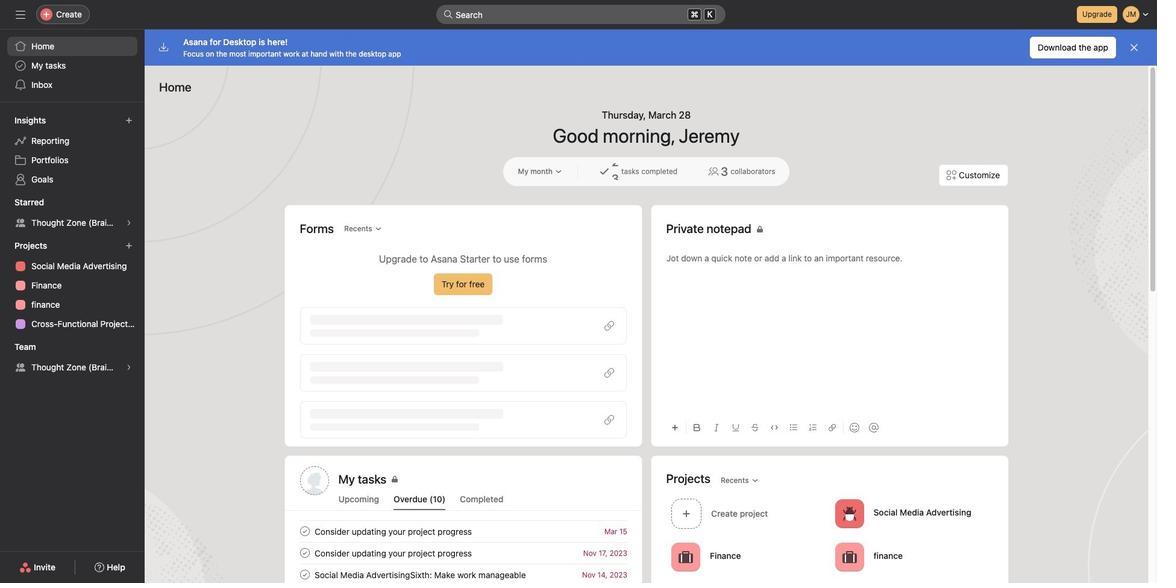 Task type: describe. For each thing, give the bounding box(es) containing it.
insights element
[[0, 110, 145, 192]]

mark complete image
[[298, 524, 312, 539]]

Mark complete checkbox
[[298, 546, 312, 561]]

add profile photo image
[[300, 467, 329, 496]]

new project or portfolio image
[[125, 242, 133, 250]]

briefcase image
[[679, 550, 693, 565]]

mark complete image for 1st mark complete option from the bottom of the page
[[298, 568, 312, 582]]

italics image
[[713, 424, 720, 432]]

code image
[[771, 424, 778, 432]]

2 mark complete checkbox from the top
[[298, 568, 312, 582]]

strikethrough image
[[751, 424, 759, 432]]

bulleted list image
[[790, 424, 797, 432]]

1 mark complete checkbox from the top
[[298, 524, 312, 539]]



Task type: vqa. For each thing, say whether or not it's contained in the screenshot.
'Numbered List' image
yes



Task type: locate. For each thing, give the bounding box(es) containing it.
1 vertical spatial see details, thought zone (brainstorm space) image
[[125, 364, 133, 371]]

starred element
[[0, 192, 145, 235]]

0 vertical spatial see details, thought zone (brainstorm space) image
[[125, 219, 133, 227]]

see details, thought zone (brainstorm space) image inside starred element
[[125, 219, 133, 227]]

mark complete image
[[298, 546, 312, 561], [298, 568, 312, 582]]

projects element
[[0, 235, 145, 336]]

bug image
[[842, 507, 857, 521]]

see details, thought zone (brainstorm space) image for teams element at the bottom left of page
[[125, 364, 133, 371]]

global element
[[0, 30, 145, 102]]

bold image
[[694, 424, 701, 432]]

0 vertical spatial mark complete checkbox
[[298, 524, 312, 539]]

at mention image
[[869, 423, 879, 433]]

see details, thought zone (brainstorm space) image
[[125, 219, 133, 227], [125, 364, 133, 371]]

mark complete image for mark complete checkbox
[[298, 546, 312, 561]]

mark complete checkbox up mark complete checkbox
[[298, 524, 312, 539]]

1 vertical spatial mark complete image
[[298, 568, 312, 582]]

see details, thought zone (brainstorm space) image for starred element
[[125, 219, 133, 227]]

1 vertical spatial mark complete checkbox
[[298, 568, 312, 582]]

1 see details, thought zone (brainstorm space) image from the top
[[125, 219, 133, 227]]

mark complete image down mark complete icon
[[298, 546, 312, 561]]

mark complete checkbox down mark complete checkbox
[[298, 568, 312, 582]]

new insights image
[[125, 117, 133, 124]]

toolbar
[[666, 414, 993, 441]]

insert an object image
[[671, 424, 679, 432]]

mark complete image down mark complete checkbox
[[298, 568, 312, 582]]

link image
[[829, 424, 836, 432]]

teams element
[[0, 336, 145, 380]]

dismiss image
[[1130, 43, 1139, 52]]

1 mark complete image from the top
[[298, 546, 312, 561]]

0 vertical spatial mark complete image
[[298, 546, 312, 561]]

briefcase image
[[842, 550, 857, 565]]

Search tasks, projects, and more text field
[[436, 5, 726, 24]]

numbered list image
[[809, 424, 817, 432]]

Mark complete checkbox
[[298, 524, 312, 539], [298, 568, 312, 582]]

hide sidebar image
[[16, 10, 25, 19]]

see details, thought zone (brainstorm space) image inside teams element
[[125, 364, 133, 371]]

list item
[[666, 496, 830, 532], [285, 521, 642, 543], [285, 543, 642, 564], [285, 564, 642, 584]]

None field
[[436, 5, 726, 24]]

underline image
[[732, 424, 739, 432]]

2 mark complete image from the top
[[298, 568, 312, 582]]

prominent image
[[444, 10, 453, 19]]

2 see details, thought zone (brainstorm space) image from the top
[[125, 364, 133, 371]]



